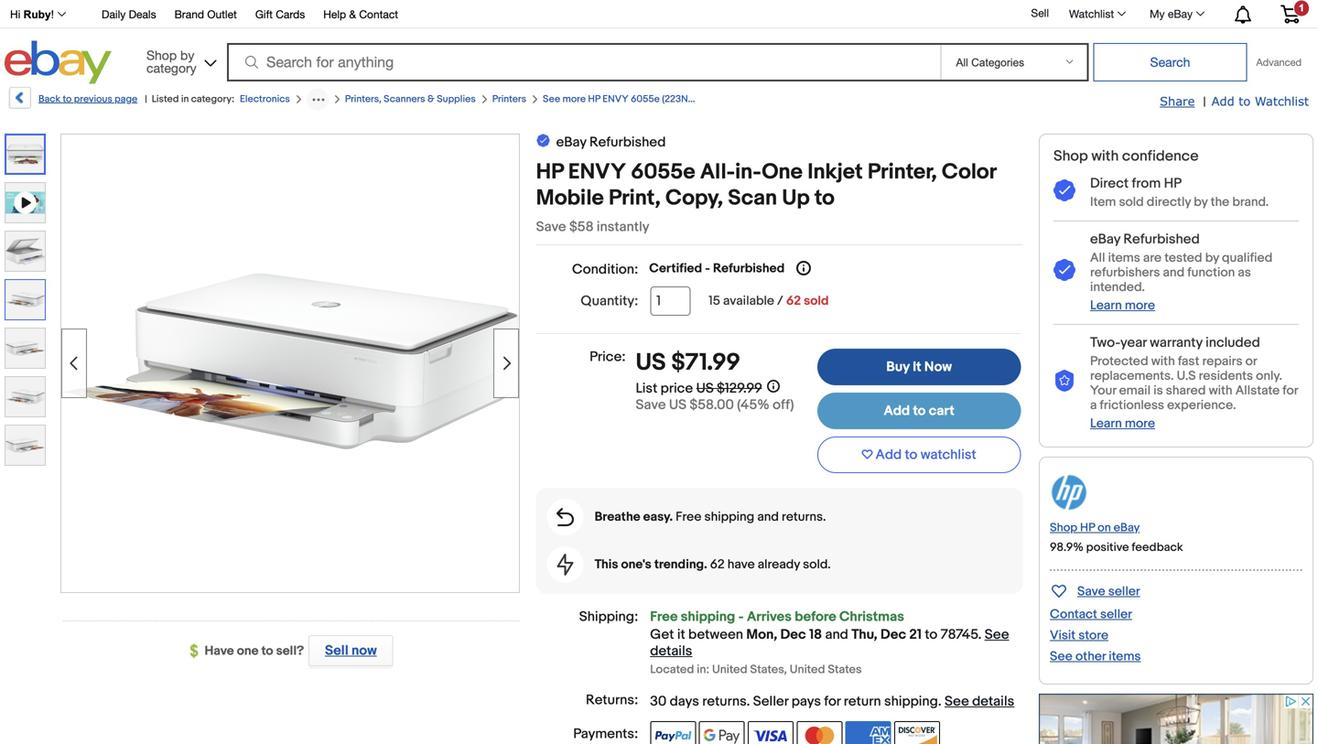 Task type: describe. For each thing, give the bounding box(es) containing it.
0 vertical spatial inkjet
[[771, 93, 795, 105]]

hp inside hp envy 6055e all-in-one inkjet printer, color mobile print, copy, scan up to save $58 instantly
[[536, 159, 564, 185]]

hp envy 6055e all-in-one inkjet printer, color mobile print, copy, scan up to save $58 instantly
[[536, 159, 997, 235]]

this one's trending. 62 have already sold.
[[595, 557, 831, 573]]

frictionless
[[1100, 398, 1165, 413]]

hi ruby !
[[10, 8, 54, 21]]

fast
[[1179, 354, 1200, 369]]

states,
[[751, 663, 788, 677]]

my ebay link
[[1140, 3, 1214, 25]]

email
[[1120, 383, 1151, 399]]

$71.99
[[672, 349, 741, 377]]

directly
[[1147, 195, 1192, 210]]

two-
[[1091, 335, 1121, 351]]

to right 21 on the bottom right of the page
[[925, 627, 938, 643]]

62 for sold
[[787, 294, 801, 309]]

mon,
[[747, 627, 778, 643]]

none submit inside shop by category banner
[[1094, 43, 1248, 82]]

brand outlet link
[[175, 5, 237, 25]]

watchlist inside "link"
[[1070, 7, 1115, 20]]

video 1 of 1 image
[[5, 183, 45, 223]]

Quantity: text field
[[651, 287, 691, 316]]

add to watchlist button
[[818, 437, 1022, 474]]

add for add to watchlist
[[876, 447, 902, 463]]

| inside share | add to watchlist
[[1204, 94, 1207, 110]]

christmas
[[840, 609, 905, 626]]

it
[[678, 627, 686, 643]]

located
[[651, 663, 695, 677]]

function
[[1188, 265, 1236, 281]]

before
[[795, 609, 837, 626]]

see inside the see details
[[985, 627, 1010, 643]]

30 days returns . seller pays for return shipping . see details
[[651, 694, 1015, 710]]

dollar sign image
[[190, 645, 205, 659]]

0 horizontal spatial color
[[744, 93, 768, 105]]

learn inside two-year warranty included protected with fast repairs or replacements. u.s residents only. your email is shared with allstate for a frictionless experience. learn more
[[1091, 416, 1123, 432]]

breathe
[[595, 510, 641, 525]]

ebay up all
[[1091, 231, 1121, 248]]

text__icon image
[[536, 132, 551, 151]]

shop with confidence
[[1054, 147, 1199, 165]]

get it between mon, dec 18 and thu, dec 21 to 78745 .
[[651, 627, 985, 643]]

to inside share | add to watchlist
[[1239, 94, 1251, 108]]

google pay image
[[699, 722, 745, 745]]

0 vertical spatial shipping
[[705, 510, 755, 525]]

hp inside direct from hp item sold directly by the brand.
[[1165, 175, 1182, 192]]

ebay inside us $71.99 main content
[[557, 134, 587, 151]]

for inside us $71.99 main content
[[825, 694, 841, 710]]

instantly
[[597, 219, 650, 235]]

share button
[[1161, 93, 1196, 110]]

1 link
[[1270, 0, 1312, 26]]

see more hp envy 6055e (223n1a) wireless color inkjet a...
[[543, 93, 812, 105]]

watchlist link
[[1060, 3, 1135, 25]]

scan
[[728, 185, 778, 212]]

learn more link for two-year warranty included
[[1091, 416, 1156, 432]]

intended.
[[1091, 280, 1146, 295]]

1 horizontal spatial ebay refurbished
[[1091, 231, 1201, 248]]

protected
[[1091, 354, 1149, 369]]

inkjet inside hp envy 6055e all-in-one inkjet printer, color mobile print, copy, scan up to save $58 instantly
[[808, 159, 863, 185]]

my ebay
[[1150, 7, 1193, 20]]

printers link
[[493, 93, 527, 105]]

shop for shop with confidence
[[1054, 147, 1089, 165]]

shop by category button
[[138, 41, 221, 80]]

with details__icon image for breathe easy.
[[557, 508, 574, 527]]

save inside hp envy 6055e all-in-one inkjet printer, color mobile print, copy, scan up to save $58 instantly
[[536, 219, 567, 235]]

picture 5 of 6 image
[[5, 377, 45, 417]]

with details__icon image for two-year warranty included
[[1054, 370, 1076, 393]]

arrives
[[747, 609, 792, 626]]

shop by category
[[147, 48, 197, 76]]

outlet
[[207, 8, 237, 21]]

refurbishers
[[1091, 265, 1161, 281]]

2 dec from the left
[[881, 627, 907, 643]]

it
[[913, 359, 922, 376]]

picture 6 of 6 image
[[5, 426, 45, 465]]

paypal image
[[651, 722, 696, 745]]

and inside 'all items are tested by qualified refurbishers and function as intended.'
[[1164, 265, 1185, 281]]

page
[[115, 93, 138, 105]]

now
[[925, 359, 952, 376]]

store
[[1079, 628, 1109, 644]]

0 horizontal spatial .
[[747, 694, 750, 710]]

2 vertical spatial shipping
[[885, 694, 939, 710]]

watchlist
[[921, 447, 977, 463]]

save us $58.00 (45% off)
[[636, 397, 795, 413]]

residents
[[1199, 368, 1254, 384]]

american express image
[[846, 722, 892, 745]]

experience.
[[1168, 398, 1237, 413]]

shop by category banner
[[0, 0, 1314, 89]]

1 horizontal spatial &
[[428, 93, 435, 105]]

advanced link
[[1248, 44, 1312, 81]]

or
[[1246, 354, 1258, 369]]

picture 4 of 6 image
[[5, 329, 45, 368]]

21
[[910, 627, 922, 643]]

quantity:
[[581, 293, 639, 310]]

save for save seller
[[1078, 584, 1106, 600]]

ebay up 98.9% positive feedback at bottom right
[[1114, 521, 1141, 535]]

with details__icon image for ebay refurbished
[[1054, 259, 1076, 282]]

more for see
[[563, 93, 586, 105]]

items inside 'all items are tested by qualified refurbishers and function as intended.'
[[1109, 250, 1141, 266]]

sell for sell
[[1032, 7, 1050, 19]]

see right printers
[[543, 93, 561, 105]]

Search for anything text field
[[230, 45, 937, 80]]

sell for sell now
[[325, 643, 349, 659]]

us $71.99
[[636, 349, 741, 377]]

contact inside account navigation
[[359, 8, 398, 21]]

1 horizontal spatial with
[[1152, 354, 1176, 369]]

with details__icon image for this one's trending.
[[557, 554, 574, 576]]

contact inside contact seller visit store see other items
[[1051, 607, 1098, 623]]

details inside the see details
[[651, 643, 693, 660]]

0 vertical spatial envy
[[603, 93, 629, 105]]

back to previous page link
[[7, 87, 138, 115]]

cart
[[929, 403, 955, 419]]

sold for from
[[1120, 195, 1145, 210]]

by inside 'all items are tested by qualified refurbishers and function as intended.'
[[1206, 250, 1220, 266]]

1
[[1300, 2, 1305, 14]]

98.9%
[[1051, 541, 1084, 555]]

shop for shop by category
[[147, 48, 177, 63]]

& inside account navigation
[[349, 8, 356, 21]]

now
[[352, 643, 377, 659]]

2 united from the left
[[790, 663, 826, 677]]

more information - about this item condition image
[[797, 261, 812, 276]]

certified
[[650, 261, 703, 277]]

1 horizontal spatial us
[[669, 397, 687, 413]]

learn more link for ebay refurbished
[[1091, 298, 1156, 314]]

2 vertical spatial refurbished
[[713, 261, 785, 277]]

see details
[[651, 627, 1010, 660]]

states
[[828, 663, 862, 677]]

contact seller link
[[1051, 607, 1133, 623]]

hp left on
[[1081, 521, 1096, 535]]

learn more
[[1091, 298, 1156, 314]]

0 horizontal spatial -
[[705, 261, 711, 277]]

between
[[689, 627, 744, 643]]

gift cards link
[[255, 5, 305, 25]]

0 horizontal spatial with
[[1092, 147, 1120, 165]]

2 vertical spatial with
[[1210, 383, 1233, 399]]

1 vertical spatial free
[[651, 609, 678, 626]]

available
[[724, 294, 775, 309]]

daily
[[102, 8, 126, 21]]

off)
[[773, 397, 795, 413]]

shop for shop hp on ebay
[[1051, 521, 1078, 535]]

item
[[1091, 195, 1117, 210]]

supplies
[[437, 93, 476, 105]]

!
[[51, 8, 54, 21]]

see down "78745"
[[945, 694, 970, 710]]

1 united from the left
[[713, 663, 748, 677]]

$58.00
[[690, 397, 734, 413]]

color inside hp envy 6055e all-in-one inkjet printer, color mobile print, copy, scan up to save $58 instantly
[[942, 159, 997, 185]]

repairs
[[1203, 354, 1243, 369]]

deals
[[129, 8, 156, 21]]

0 vertical spatial see details link
[[651, 627, 1010, 660]]

in
[[181, 93, 189, 105]]

year
[[1121, 335, 1147, 351]]

printer,
[[868, 159, 938, 185]]

picture 3 of 6 image
[[5, 280, 45, 320]]

brand.
[[1233, 195, 1270, 210]]

1 dec from the left
[[781, 627, 807, 643]]

a...
[[797, 93, 812, 105]]



Task type: locate. For each thing, give the bounding box(es) containing it.
help & contact link
[[324, 5, 398, 25]]

envy down search for anything text field
[[603, 93, 629, 105]]

1 vertical spatial -
[[739, 609, 744, 626]]

watchlist inside share | add to watchlist
[[1256, 94, 1310, 108]]

0 vertical spatial 62
[[787, 294, 801, 309]]

shop up listed
[[147, 48, 177, 63]]

save down the us $71.99
[[636, 397, 666, 413]]

2 horizontal spatial save
[[1078, 584, 1106, 600]]

in:
[[697, 663, 710, 677]]

free right easy.
[[676, 510, 702, 525]]

advanced
[[1257, 56, 1302, 68]]

add
[[1212, 94, 1235, 108], [884, 403, 911, 419], [876, 447, 902, 463]]

with details__icon image left this
[[557, 554, 574, 576]]

refurbished up "are"
[[1124, 231, 1201, 248]]

with details__icon image left item
[[1054, 180, 1076, 203]]

price:
[[590, 349, 626, 365]]

1 horizontal spatial contact
[[1051, 607, 1098, 623]]

hi
[[10, 8, 20, 21]]

1 vertical spatial more
[[1126, 298, 1156, 314]]

2 vertical spatial add
[[876, 447, 902, 463]]

1 learn more link from the top
[[1091, 298, 1156, 314]]

color right wireless
[[744, 93, 768, 105]]

see inside contact seller visit store see other items
[[1051, 649, 1073, 665]]

learn down the a at the bottom of page
[[1091, 416, 1123, 432]]

seller for contact
[[1101, 607, 1133, 623]]

62 right /
[[787, 294, 801, 309]]

to left cart
[[914, 403, 926, 419]]

learn down the intended.
[[1091, 298, 1123, 314]]

shipping up have
[[705, 510, 755, 525]]

2 vertical spatial by
[[1206, 250, 1220, 266]]

& left supplies
[[428, 93, 435, 105]]

qualified
[[1223, 250, 1273, 266]]

us left $58.00
[[669, 397, 687, 413]]

1 vertical spatial shop
[[1054, 147, 1089, 165]]

1 horizontal spatial |
[[1204, 94, 1207, 110]]

. up discover image
[[939, 694, 942, 710]]

sold for available
[[804, 294, 829, 309]]

add inside share | add to watchlist
[[1212, 94, 1235, 108]]

have one to sell?
[[205, 644, 304, 659]]

sold down "more information - about this item condition" image
[[804, 294, 829, 309]]

buy it now
[[887, 359, 952, 376]]

2 horizontal spatial refurbished
[[1124, 231, 1201, 248]]

0 horizontal spatial united
[[713, 663, 748, 677]]

watchlist
[[1070, 7, 1115, 20], [1256, 94, 1310, 108]]

dec left 18
[[781, 627, 807, 643]]

shop up 98.9% at the bottom right of page
[[1051, 521, 1078, 535]]

30
[[651, 694, 667, 710]]

by inside direct from hp item sold directly by the brand.
[[1195, 195, 1209, 210]]

| left listed
[[145, 93, 147, 105]]

sell now link
[[304, 636, 393, 667]]

0 vertical spatial items
[[1109, 250, 1141, 266]]

see details link down "78745"
[[945, 694, 1015, 710]]

sold.
[[803, 557, 831, 573]]

1 vertical spatial watchlist
[[1256, 94, 1310, 108]]

item direct from brand image
[[1051, 473, 1160, 512]]

add inside add to watchlist button
[[876, 447, 902, 463]]

inkjet left a... on the right top of page
[[771, 93, 795, 105]]

seller
[[1109, 584, 1141, 600], [1101, 607, 1133, 623]]

save up the contact seller link
[[1078, 584, 1106, 600]]

category:
[[191, 93, 234, 105]]

more down search for anything text field
[[563, 93, 586, 105]]

contact up visit store link
[[1051, 607, 1098, 623]]

with details__icon image left breathe
[[557, 508, 574, 527]]

condition:
[[572, 261, 639, 278]]

2 vertical spatial save
[[1078, 584, 1106, 600]]

learn more link down the intended.
[[1091, 298, 1156, 314]]

0 horizontal spatial ebay refurbished
[[557, 134, 666, 151]]

62 left have
[[711, 557, 725, 573]]

1 horizontal spatial details
[[973, 694, 1015, 710]]

1 vertical spatial envy
[[569, 159, 626, 185]]

2 horizontal spatial us
[[697, 380, 714, 397]]

2 horizontal spatial with
[[1210, 383, 1233, 399]]

electronics link
[[240, 93, 290, 105]]

hp up directly
[[1165, 175, 1182, 192]]

all-
[[701, 159, 736, 185]]

ebay inside account navigation
[[1169, 7, 1193, 20]]

save seller button
[[1051, 580, 1141, 602]]

included
[[1206, 335, 1261, 351]]

back to previous page
[[38, 93, 138, 105]]

to left watchlist
[[905, 447, 918, 463]]

with details__icon image for direct from hp
[[1054, 180, 1076, 203]]

1 vertical spatial see details link
[[945, 694, 1015, 710]]

1 horizontal spatial .
[[939, 694, 942, 710]]

1 vertical spatial items
[[1109, 649, 1142, 665]]

1 horizontal spatial and
[[826, 627, 849, 643]]

with down repairs on the top right of page
[[1210, 383, 1233, 399]]

add down buy
[[884, 403, 911, 419]]

seller for save
[[1109, 584, 1141, 600]]

1 horizontal spatial watchlist
[[1256, 94, 1310, 108]]

0 vertical spatial save
[[536, 219, 567, 235]]

category
[[147, 60, 197, 76]]

& right help
[[349, 8, 356, 21]]

more inside two-year warranty included protected with fast repairs or replacements. u.s residents only. your email is shared with allstate for a frictionless experience. learn more
[[1126, 416, 1156, 432]]

mobile
[[536, 185, 604, 212]]

1 vertical spatial ebay refurbished
[[1091, 231, 1201, 248]]

payments:
[[574, 726, 639, 743]]

color right "printer,"
[[942, 159, 997, 185]]

1 vertical spatial details
[[973, 694, 1015, 710]]

add for add to cart
[[884, 403, 911, 419]]

0 vertical spatial by
[[180, 48, 194, 63]]

6055e left the (223n1a)
[[631, 93, 660, 105]]

1 horizontal spatial 62
[[787, 294, 801, 309]]

0 vertical spatial learn
[[1091, 298, 1123, 314]]

trending.
[[655, 557, 708, 573]]

save for save us $58.00 (45% off)
[[636, 397, 666, 413]]

see details link down "before"
[[651, 627, 1010, 660]]

0 horizontal spatial contact
[[359, 8, 398, 21]]

to right up
[[815, 185, 835, 212]]

for inside two-year warranty included protected with fast repairs or replacements. u.s residents only. your email is shared with allstate for a frictionless experience. learn more
[[1283, 383, 1299, 399]]

learn more link down frictionless
[[1091, 416, 1156, 432]]

1 horizontal spatial inkjet
[[808, 159, 863, 185]]

ebay refurbished inside us $71.99 main content
[[557, 134, 666, 151]]

see
[[543, 93, 561, 105], [985, 627, 1010, 643], [1051, 649, 1073, 665], [945, 694, 970, 710]]

1 vertical spatial shipping
[[681, 609, 736, 626]]

| listed in category:
[[145, 93, 234, 105]]

by right tested
[[1206, 250, 1220, 266]]

picture 2 of 6 image
[[5, 232, 45, 271]]

0 vertical spatial 6055e
[[631, 93, 660, 105]]

0 vertical spatial -
[[705, 261, 711, 277]]

0 vertical spatial seller
[[1109, 584, 1141, 600]]

sell left the watchlist "link"
[[1032, 7, 1050, 19]]

62 for have
[[711, 557, 725, 573]]

1 learn from the top
[[1091, 298, 1123, 314]]

items inside contact seller visit store see other items
[[1109, 649, 1142, 665]]

master card image
[[797, 722, 843, 745]]

contact right help
[[359, 8, 398, 21]]

6055e left all-
[[631, 159, 696, 185]]

seller
[[754, 694, 789, 710]]

learn
[[1091, 298, 1123, 314], [1091, 416, 1123, 432]]

for right pays
[[825, 694, 841, 710]]

1 vertical spatial 6055e
[[631, 159, 696, 185]]

0 vertical spatial details
[[651, 643, 693, 660]]

united up pays
[[790, 663, 826, 677]]

2 learn more link from the top
[[1091, 416, 1156, 432]]

only.
[[1257, 368, 1283, 384]]

and right 18
[[826, 627, 849, 643]]

allstate
[[1236, 383, 1281, 399]]

for right only.
[[1283, 383, 1299, 399]]

0 vertical spatial with
[[1092, 147, 1120, 165]]

details up located
[[651, 643, 693, 660]]

shipping up discover image
[[885, 694, 939, 710]]

0 horizontal spatial dec
[[781, 627, 807, 643]]

and left returns. at the bottom of page
[[758, 510, 779, 525]]

us down $71.99
[[697, 380, 714, 397]]

electronics
[[240, 93, 290, 105]]

warranty
[[1151, 335, 1203, 351]]

and
[[1164, 265, 1185, 281], [758, 510, 779, 525], [826, 627, 849, 643]]

share | add to watchlist
[[1161, 94, 1310, 110]]

hp envy 6055e all-in-one inkjet printer, color mobile print, copy, scan up to - picture 3 of 6 image
[[61, 190, 519, 534]]

buy it now link
[[818, 349, 1022, 386]]

0 horizontal spatial refurbished
[[590, 134, 666, 151]]

us up "list"
[[636, 349, 666, 377]]

1 vertical spatial seller
[[1101, 607, 1133, 623]]

seller inside contact seller visit store see other items
[[1101, 607, 1133, 623]]

free up get
[[651, 609, 678, 626]]

with down warranty
[[1152, 354, 1176, 369]]

| right share 'button' in the top right of the page
[[1204, 94, 1207, 110]]

sell left now
[[325, 643, 349, 659]]

0 vertical spatial learn more link
[[1091, 298, 1156, 314]]

account navigation
[[0, 0, 1314, 28]]

seller inside button
[[1109, 584, 1141, 600]]

see down visit
[[1051, 649, 1073, 665]]

6055e inside hp envy 6055e all-in-one inkjet printer, color mobile print, copy, scan up to save $58 instantly
[[631, 159, 696, 185]]

by down the brand
[[180, 48, 194, 63]]

gift
[[255, 8, 273, 21]]

all items are tested by qualified refurbishers and function as intended.
[[1091, 250, 1273, 295]]

save seller
[[1078, 584, 1141, 600]]

to right back
[[63, 93, 72, 105]]

1 vertical spatial sell
[[325, 643, 349, 659]]

save inside button
[[1078, 584, 1106, 600]]

to inside hp envy 6055e all-in-one inkjet printer, color mobile print, copy, scan up to save $58 instantly
[[815, 185, 835, 212]]

15
[[709, 294, 721, 309]]

2 horizontal spatial and
[[1164, 265, 1185, 281]]

get
[[651, 627, 675, 643]]

$129.99
[[717, 380, 762, 397]]

0 horizontal spatial sell
[[325, 643, 349, 659]]

1 vertical spatial 62
[[711, 557, 725, 573]]

1 horizontal spatial refurbished
[[713, 261, 785, 277]]

sold
[[1120, 195, 1145, 210], [804, 294, 829, 309]]

watchlist right sell link
[[1070, 7, 1115, 20]]

seller down save seller
[[1101, 607, 1133, 623]]

- left arrives
[[739, 609, 744, 626]]

by left 'the'
[[1195, 195, 1209, 210]]

0 horizontal spatial for
[[825, 694, 841, 710]]

shop inside shop by category
[[147, 48, 177, 63]]

1 horizontal spatial color
[[942, 159, 997, 185]]

previous
[[74, 93, 112, 105]]

0 vertical spatial sold
[[1120, 195, 1145, 210]]

in-
[[736, 159, 762, 185]]

1 vertical spatial sold
[[804, 294, 829, 309]]

inkjet right one
[[808, 159, 863, 185]]

daily deals link
[[102, 5, 156, 25]]

sell link
[[1023, 7, 1058, 19]]

0 horizontal spatial save
[[536, 219, 567, 235]]

0 horizontal spatial sold
[[804, 294, 829, 309]]

the
[[1211, 195, 1230, 210]]

one
[[237, 644, 259, 659]]

sell?
[[276, 644, 304, 659]]

. right 21 on the bottom right of the page
[[979, 627, 982, 643]]

0 vertical spatial &
[[349, 8, 356, 21]]

78745
[[941, 627, 979, 643]]

add down add to cart link
[[876, 447, 902, 463]]

2 learn from the top
[[1091, 416, 1123, 432]]

1 vertical spatial inkjet
[[808, 159, 863, 185]]

0 vertical spatial free
[[676, 510, 702, 525]]

1 horizontal spatial dec
[[881, 627, 907, 643]]

buy
[[887, 359, 910, 376]]

0 vertical spatial refurbished
[[590, 134, 666, 151]]

6055e
[[631, 93, 660, 105], [631, 159, 696, 185]]

scanners
[[384, 93, 426, 105]]

0 vertical spatial sell
[[1032, 7, 1050, 19]]

picture 1 of 6 image
[[6, 136, 44, 173]]

1 horizontal spatial save
[[636, 397, 666, 413]]

by inside shop by category
[[180, 48, 194, 63]]

direct from hp item sold directly by the brand.
[[1091, 175, 1270, 210]]

breathe easy. free shipping and returns.
[[595, 510, 827, 525]]

0 horizontal spatial |
[[145, 93, 147, 105]]

to
[[63, 93, 72, 105], [1239, 94, 1251, 108], [815, 185, 835, 212], [914, 403, 926, 419], [905, 447, 918, 463], [925, 627, 938, 643], [262, 644, 273, 659]]

shop hp on ebay link
[[1051, 521, 1141, 535]]

sold down from
[[1120, 195, 1145, 210]]

98.9% positive feedback
[[1051, 541, 1184, 555]]

with details__icon image left 'your'
[[1054, 370, 1076, 393]]

refurbished up available
[[713, 261, 785, 277]]

ebay refurbished
[[557, 134, 666, 151], [1091, 231, 1201, 248]]

1 horizontal spatial for
[[1283, 383, 1299, 399]]

list price us $129.99
[[636, 380, 762, 397]]

save left $58
[[536, 219, 567, 235]]

0 vertical spatial contact
[[359, 8, 398, 21]]

1 vertical spatial save
[[636, 397, 666, 413]]

0 horizontal spatial details
[[651, 643, 693, 660]]

hp
[[588, 93, 601, 105], [536, 159, 564, 185], [1165, 175, 1182, 192], [1081, 521, 1096, 535]]

to right 'one'
[[262, 644, 273, 659]]

1 vertical spatial and
[[758, 510, 779, 525]]

0 horizontal spatial us
[[636, 349, 666, 377]]

more for learn
[[1126, 298, 1156, 314]]

discover image
[[895, 722, 941, 745]]

1 vertical spatial add
[[884, 403, 911, 419]]

refurbished up print,
[[590, 134, 666, 151]]

us
[[636, 349, 666, 377], [697, 380, 714, 397], [669, 397, 687, 413]]

inkjet
[[771, 93, 795, 105], [808, 159, 863, 185]]

1 vertical spatial for
[[825, 694, 841, 710]]

visa image
[[748, 722, 794, 745]]

1 horizontal spatial sold
[[1120, 195, 1145, 210]]

1 horizontal spatial sell
[[1032, 7, 1050, 19]]

easy.
[[644, 510, 673, 525]]

2 vertical spatial more
[[1126, 416, 1156, 432]]

with details__icon image left all
[[1054, 259, 1076, 282]]

with up direct
[[1092, 147, 1120, 165]]

1 6055e from the top
[[631, 93, 660, 105]]

sold inside direct from hp item sold directly by the brand.
[[1120, 195, 1145, 210]]

positive
[[1087, 541, 1130, 555]]

0 vertical spatial more
[[563, 93, 586, 105]]

other
[[1076, 649, 1107, 665]]

pays
[[792, 694, 822, 710]]

shipping:
[[580, 609, 639, 626]]

sold inside us $71.99 main content
[[804, 294, 829, 309]]

0 horizontal spatial &
[[349, 8, 356, 21]]

color
[[744, 93, 768, 105], [942, 159, 997, 185]]

to inside button
[[905, 447, 918, 463]]

see right "78745"
[[985, 627, 1010, 643]]

envy inside hp envy 6055e all-in-one inkjet printer, color mobile print, copy, scan up to save $58 instantly
[[569, 159, 626, 185]]

watchlist down the advanced link at the right
[[1256, 94, 1310, 108]]

. left seller
[[747, 694, 750, 710]]

2 6055e from the top
[[631, 159, 696, 185]]

items right other
[[1109, 649, 1142, 665]]

0 vertical spatial add
[[1212, 94, 1235, 108]]

1 vertical spatial learn
[[1091, 416, 1123, 432]]

shop left confidence
[[1054, 147, 1089, 165]]

us $71.99 main content
[[536, 132, 1023, 745]]

0 horizontal spatial watchlist
[[1070, 7, 1115, 20]]

and right "are"
[[1164, 265, 1185, 281]]

details down "78745"
[[973, 694, 1015, 710]]

gift cards
[[255, 8, 305, 21]]

to down the advanced link at the right
[[1239, 94, 1251, 108]]

ebay refurbished up print,
[[557, 134, 666, 151]]

- right certified on the top
[[705, 261, 711, 277]]

hp down search for anything text field
[[588, 93, 601, 105]]

add inside add to cart link
[[884, 403, 911, 419]]

None submit
[[1094, 43, 1248, 82]]

with details__icon image
[[1054, 180, 1076, 203], [1054, 259, 1076, 282], [1054, 370, 1076, 393], [557, 508, 574, 527], [557, 554, 574, 576]]

help
[[324, 8, 346, 21]]

1 horizontal spatial -
[[739, 609, 744, 626]]

daily deals
[[102, 8, 156, 21]]

0 vertical spatial and
[[1164, 265, 1185, 281]]

to inside "link"
[[63, 93, 72, 105]]

2 vertical spatial and
[[826, 627, 849, 643]]

united right in:
[[713, 663, 748, 677]]

located in: united states, united states
[[651, 663, 862, 677]]

shipping up between
[[681, 609, 736, 626]]

dec left 21 on the bottom right of the page
[[881, 627, 907, 643]]

my
[[1150, 7, 1166, 20]]

add right share
[[1212, 94, 1235, 108]]

advertisement region
[[1040, 694, 1314, 745]]

visit store link
[[1051, 628, 1109, 644]]

0 vertical spatial color
[[744, 93, 768, 105]]

hp down 'text__icon'
[[536, 159, 564, 185]]

save
[[536, 219, 567, 235], [636, 397, 666, 413], [1078, 584, 1106, 600]]

more down frictionless
[[1126, 416, 1156, 432]]

0 vertical spatial for
[[1283, 383, 1299, 399]]

1 vertical spatial contact
[[1051, 607, 1098, 623]]

back
[[38, 93, 61, 105]]

2 horizontal spatial .
[[979, 627, 982, 643]]

sell inside account navigation
[[1032, 7, 1050, 19]]

brand outlet
[[175, 8, 237, 21]]

shop hp on ebay
[[1051, 521, 1141, 535]]

1 vertical spatial by
[[1195, 195, 1209, 210]]

ebay refurbished up "are"
[[1091, 231, 1201, 248]]

0 horizontal spatial and
[[758, 510, 779, 525]]

ebay right 'text__icon'
[[557, 134, 587, 151]]

ebay right my
[[1169, 7, 1193, 20]]

returns
[[703, 694, 747, 710]]

from
[[1133, 175, 1162, 192]]

seller up the contact seller link
[[1109, 584, 1141, 600]]



Task type: vqa. For each thing, say whether or not it's contained in the screenshot.
Plastic
no



